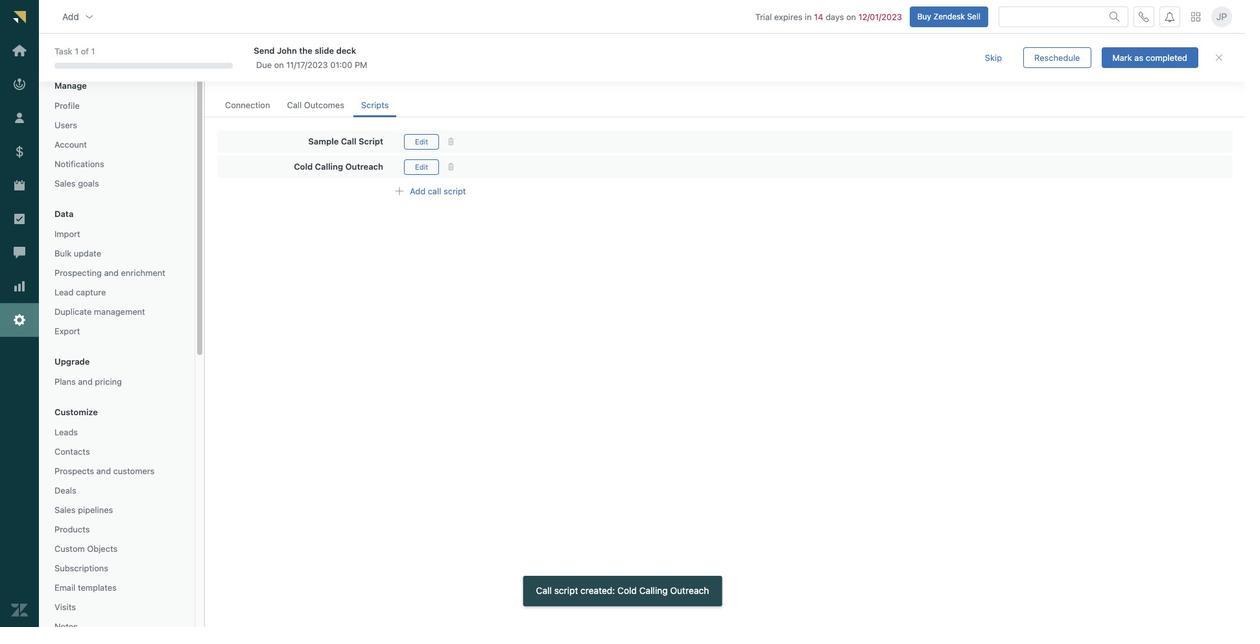 Task type: locate. For each thing, give the bounding box(es) containing it.
script
[[359, 136, 383, 147]]

notifications link
[[49, 156, 184, 173]]

your
[[234, 70, 252, 80]]

management
[[94, 307, 145, 317]]

profile
[[54, 101, 80, 111]]

contacts link
[[49, 444, 184, 461]]

1 left of in the left of the page
[[75, 46, 79, 57]]

add for add
[[62, 11, 79, 22]]

0 vertical spatial sales
[[54, 178, 76, 189]]

trial expires in 14 days on 12/01/2023
[[755, 11, 902, 22]]

sell.
[[383, 70, 400, 80]]

buy zendesk sell
[[917, 11, 981, 21]]

add button
[[52, 4, 105, 30]]

and for enrichment
[[104, 268, 119, 278]]

1 vertical spatial add
[[410, 186, 426, 196]]

import
[[54, 229, 80, 239]]

reschedule button
[[1023, 47, 1091, 68]]

1 horizontal spatial on
[[846, 11, 856, 22]]

1 vertical spatial trash image
[[447, 163, 454, 171]]

1 horizontal spatial voice
[[475, 70, 496, 80]]

edit button for sample call script
[[404, 134, 439, 150]]

send
[[254, 45, 275, 56]]

lead capture
[[54, 287, 106, 298]]

0 vertical spatial outreach
[[345, 162, 383, 172]]

1 vertical spatial on
[[274, 60, 284, 70]]

0 horizontal spatial on
[[274, 60, 284, 70]]

calling right created:
[[639, 586, 668, 597]]

search image
[[1110, 11, 1120, 22]]

jp
[[1217, 11, 1227, 22]]

sales goals link
[[49, 175, 184, 192]]

calling down the sample
[[315, 162, 343, 172]]

on
[[846, 11, 856, 22], [274, 60, 284, 70]]

2 sales from the top
[[54, 505, 76, 516]]

0 horizontal spatial script
[[444, 186, 466, 196]]

connection link
[[217, 94, 278, 117]]

leads
[[54, 427, 78, 438]]

and right the plans
[[78, 377, 93, 387]]

add call script button
[[383, 181, 477, 202]]

0 horizontal spatial 1
[[75, 46, 79, 57]]

0 vertical spatial voice
[[217, 49, 255, 66]]

None field
[[73, 49, 176, 60]]

edit button
[[404, 134, 439, 150], [404, 159, 439, 175]]

reschedule
[[1034, 52, 1080, 63]]

contacts
[[294, 70, 328, 80]]

0 vertical spatial on
[[846, 11, 856, 22]]

notifications
[[54, 159, 104, 169]]

jp button
[[1211, 6, 1232, 27]]

1 vertical spatial edit
[[415, 163, 428, 171]]

1 trash image from the top
[[447, 138, 454, 145]]

prospecting
[[54, 268, 102, 278]]

using voice link
[[451, 70, 496, 81]]

1 vertical spatial script
[[554, 586, 578, 597]]

scripts
[[361, 100, 389, 110]]

plans and pricing link
[[49, 374, 184, 391]]

0 vertical spatial cold
[[294, 162, 313, 172]]

1 vertical spatial sales
[[54, 505, 76, 516]]

trash image
[[447, 138, 454, 145], [447, 163, 454, 171]]

custom objects link
[[49, 541, 184, 558]]

contacts
[[54, 447, 90, 457]]

scripts link
[[353, 94, 397, 117]]

0 vertical spatial edit button
[[404, 134, 439, 150]]

about
[[426, 70, 449, 80]]

sales goals
[[54, 178, 99, 189]]

and down contacts link
[[96, 466, 111, 477]]

add left call
[[410, 186, 426, 196]]

1 vertical spatial edit button
[[404, 159, 439, 175]]

john
[[277, 45, 297, 56]]

lead
[[54, 287, 74, 298]]

1 vertical spatial voice
[[475, 70, 496, 80]]

email
[[54, 583, 75, 593]]

0 vertical spatial add
[[62, 11, 79, 22]]

1 horizontal spatial script
[[554, 586, 578, 597]]

from
[[362, 70, 381, 80]]

1 right of in the left of the page
[[91, 46, 95, 57]]

sell
[[967, 11, 981, 21]]

cold right created:
[[618, 586, 637, 597]]

call left your
[[217, 70, 232, 80]]

sales left goals
[[54, 178, 76, 189]]

export link
[[49, 323, 184, 340]]

directly
[[331, 70, 360, 80]]

profile link
[[49, 97, 184, 114]]

deals
[[54, 486, 76, 496]]

sales
[[54, 178, 76, 189], [54, 505, 76, 516]]

1 horizontal spatial cold
[[618, 586, 637, 597]]

1 horizontal spatial calling
[[639, 586, 668, 597]]

send john the slide deck due on 11/17/2023 01:00 pm
[[254, 45, 367, 70]]

cancel image
[[1214, 53, 1224, 63]]

1 edit from the top
[[415, 137, 428, 146]]

email templates
[[54, 583, 117, 593]]

prospecting and enrichment
[[54, 268, 165, 278]]

completed
[[1146, 52, 1187, 63]]

the
[[299, 45, 313, 56]]

and for text
[[258, 49, 283, 66]]

voice up your
[[217, 49, 255, 66]]

1 vertical spatial cold
[[618, 586, 637, 597]]

mark as completed button
[[1102, 47, 1199, 68]]

upgrade
[[54, 357, 90, 367]]

due
[[256, 60, 272, 70]]

1 sales from the top
[[54, 178, 76, 189]]

0 horizontal spatial add
[[62, 11, 79, 22]]

trash image for outreach
[[447, 163, 454, 171]]

script
[[444, 186, 466, 196], [554, 586, 578, 597]]

call
[[428, 186, 441, 196]]

on right "days"
[[846, 11, 856, 22]]

1 horizontal spatial 1
[[91, 46, 95, 57]]

and up leads
[[258, 49, 283, 66]]

call left outcomes
[[287, 100, 302, 110]]

zendesk image
[[11, 603, 28, 619]]

account
[[54, 139, 87, 150]]

bell image
[[1165, 11, 1175, 22]]

call outcomes
[[287, 100, 344, 110]]

skip
[[985, 52, 1002, 63]]

sales pipelines link
[[49, 502, 184, 519]]

and for pricing
[[78, 377, 93, 387]]

outcomes
[[304, 100, 344, 110]]

1 vertical spatial calling
[[639, 586, 668, 597]]

2 edit from the top
[[415, 163, 428, 171]]

sales for sales pipelines
[[54, 505, 76, 516]]

and down bulk update "link"
[[104, 268, 119, 278]]

01:00
[[330, 60, 352, 70]]

1 horizontal spatial add
[[410, 186, 426, 196]]

0 vertical spatial trash image
[[447, 138, 454, 145]]

1 1 from the left
[[75, 46, 79, 57]]

0 horizontal spatial calling
[[315, 162, 343, 172]]

voice
[[217, 49, 255, 66], [475, 70, 496, 80]]

voice right using
[[475, 70, 496, 80]]

2 trash image from the top
[[447, 163, 454, 171]]

script right call
[[444, 186, 466, 196]]

0 vertical spatial script
[[444, 186, 466, 196]]

call outcomes link
[[279, 94, 352, 117]]

objects
[[87, 544, 118, 555]]

add left chevron down image
[[62, 11, 79, 22]]

1 horizontal spatial outreach
[[670, 586, 709, 597]]

on right due at the left top
[[274, 60, 284, 70]]

prospects and customers
[[54, 466, 155, 477]]

2 edit button from the top
[[404, 159, 439, 175]]

call script created: cold calling outreach
[[536, 586, 709, 597]]

14
[[814, 11, 823, 22]]

visits link
[[49, 599, 184, 616]]

0 horizontal spatial voice
[[217, 49, 255, 66]]

cold down the sample
[[294, 162, 313, 172]]

sales down deals
[[54, 505, 76, 516]]

and for customers
[[96, 466, 111, 477]]

0 vertical spatial edit
[[415, 137, 428, 146]]

1 vertical spatial outreach
[[670, 586, 709, 597]]

script left created:
[[554, 586, 578, 597]]

cold
[[294, 162, 313, 172], [618, 586, 637, 597]]

1 edit button from the top
[[404, 134, 439, 150]]



Task type: describe. For each thing, give the bounding box(es) containing it.
voice and text call your leads and contacts directly from sell. learn about using voice .
[[217, 49, 499, 80]]

leads link
[[49, 424, 184, 441]]

expires
[[774, 11, 803, 22]]

duplicate management
[[54, 307, 145, 317]]

deck
[[336, 45, 356, 56]]

connection
[[225, 100, 270, 110]]

script inside button
[[444, 186, 466, 196]]

sales for sales goals
[[54, 178, 76, 189]]

0 horizontal spatial cold
[[294, 162, 313, 172]]

bulk
[[54, 248, 71, 259]]

plans
[[54, 377, 76, 387]]

subscriptions
[[54, 564, 108, 574]]

11/17/2023
[[286, 60, 328, 70]]

cold calling outreach
[[294, 162, 383, 172]]

sample call script
[[308, 136, 383, 147]]

update
[[74, 248, 101, 259]]

call left created:
[[536, 586, 552, 597]]

goals
[[78, 178, 99, 189]]

bulk update
[[54, 248, 101, 259]]

mark as completed
[[1113, 52, 1187, 63]]

capture
[[76, 287, 106, 298]]

pipelines
[[78, 505, 113, 516]]

users
[[54, 120, 77, 130]]

task
[[54, 46, 72, 57]]

prospects and customers link
[[49, 463, 184, 480]]

leads
[[254, 70, 275, 80]]

slide
[[315, 45, 334, 56]]

learn
[[402, 70, 424, 80]]

add for add call script
[[410, 186, 426, 196]]

buy zendesk sell button
[[910, 6, 988, 27]]

0 horizontal spatial outreach
[[345, 162, 383, 172]]

text
[[287, 49, 315, 66]]

duplicate management link
[[49, 304, 184, 321]]

subscriptions link
[[49, 560, 184, 577]]

on inside send john the slide deck due on 11/17/2023 01:00 pm
[[274, 60, 284, 70]]

2 1 from the left
[[91, 46, 95, 57]]

import link
[[49, 226, 184, 243]]

zendesk products image
[[1191, 12, 1200, 21]]

of
[[81, 46, 89, 57]]

send john the slide deck link
[[254, 45, 951, 56]]

account link
[[49, 136, 184, 153]]

visits
[[54, 603, 76, 613]]

bulk update link
[[49, 245, 184, 262]]

prospecting and enrichment link
[[49, 265, 184, 282]]

deals link
[[49, 483, 184, 500]]

enrichment
[[121, 268, 165, 278]]

.
[[496, 70, 499, 80]]

edit button for cold calling outreach
[[404, 159, 439, 175]]

call inside the voice and text call your leads and contacts directly from sell. learn about using voice .
[[217, 70, 232, 80]]

products
[[54, 525, 90, 535]]

created:
[[581, 586, 615, 597]]

calls image
[[1139, 11, 1149, 22]]

plans and pricing
[[54, 377, 122, 387]]

in
[[805, 11, 812, 22]]

add image
[[394, 186, 405, 197]]

custom objects
[[54, 544, 118, 555]]

manage
[[54, 80, 87, 91]]

edit for outreach
[[415, 163, 428, 171]]

sales pipelines
[[54, 505, 113, 516]]

call left script
[[341, 136, 356, 147]]

custom
[[54, 544, 85, 555]]

trash image for script
[[447, 138, 454, 145]]

duplicate
[[54, 307, 92, 317]]

0 vertical spatial calling
[[315, 162, 343, 172]]

edit for script
[[415, 137, 428, 146]]

pm
[[355, 60, 367, 70]]

using
[[451, 70, 472, 80]]

chevron down image
[[84, 11, 95, 22]]

customers
[[113, 466, 155, 477]]

zendesk
[[934, 11, 965, 21]]

buy
[[917, 11, 931, 21]]

templates
[[78, 583, 117, 593]]

products link
[[49, 521, 184, 538]]

add call script
[[410, 186, 466, 196]]

skip button
[[974, 47, 1013, 68]]

days
[[826, 11, 844, 22]]

pricing
[[95, 377, 122, 387]]

customize
[[54, 407, 98, 418]]

sample
[[308, 136, 339, 147]]

task 1 of 1
[[54, 46, 95, 57]]

and right leads
[[277, 70, 292, 80]]



Task type: vqa. For each thing, say whether or not it's contained in the screenshot.
script to the left
yes



